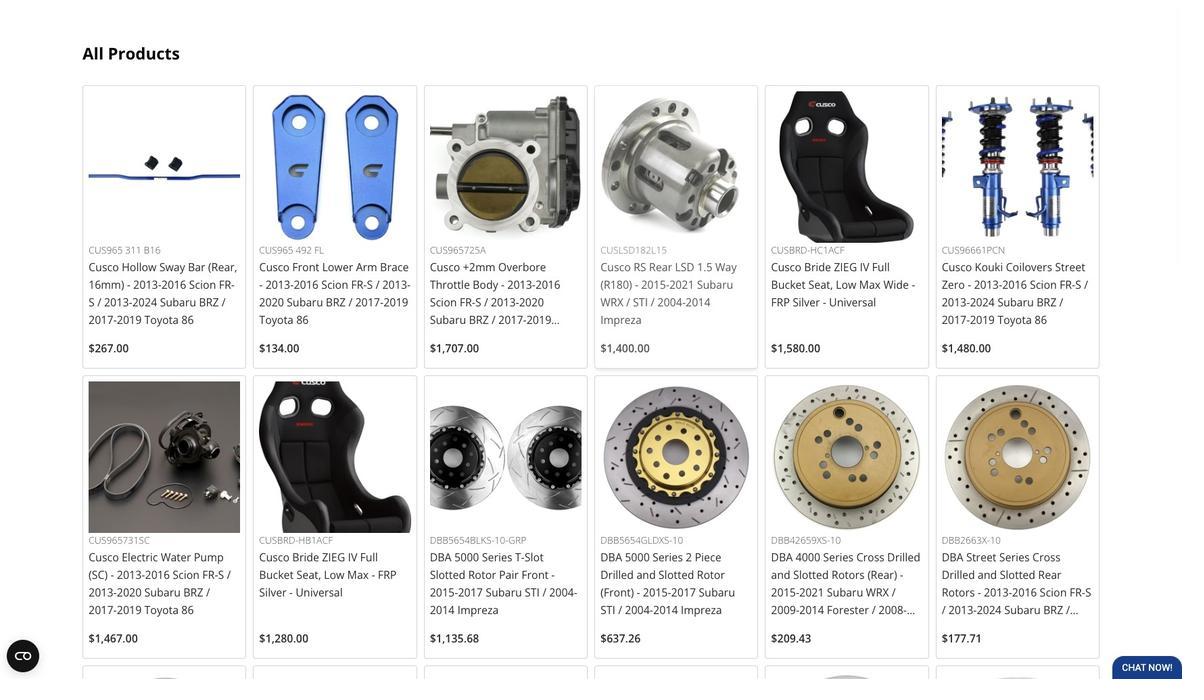 Task type: vqa. For each thing, say whether or not it's contained in the screenshot.
second 18
no



Task type: describe. For each thing, give the bounding box(es) containing it.
sti for dba 5000 series t-slot slotted rotor pair front - 2015-2017 subaru sti / 2004- 2014 impreza
[[525, 585, 540, 600]]

toyota inside cus965 492 fl cusco front lower arm brace - 2013-2016 scion fr-s / 2013- 2020 subaru brz / 2017-2019 toyota 86
[[259, 313, 294, 328]]

sti for dba 5000 series 2 piece drilled and slotted rotor (front) - 2015-2017 subaru sti / 2004-2014 impreza
[[601, 603, 616, 618]]

10 for 4000
[[831, 534, 841, 547]]

bar
[[188, 260, 205, 275]]

cusco inside cuslsd182l15 cusco rs rear lsd 1.5 way (r180) - 2015-2021 subaru wrx / sti / 2004-2014 impreza
[[601, 260, 631, 275]]

pair
[[499, 568, 519, 583]]

rotors inside dbb42659xs-10 dba 4000 series cross drilled and slotted rotors (rear) - 2015-2021 subaru wrx / 2009-2014 forester / 2008- 2014 impreza
[[832, 568, 865, 583]]

fr- inside the cus965 311 b16 cusco hollow sway bar (rear, 16mm) - 2013-2016 scion fr- s / 2013-2024 subaru brz / 2017-2019 toyota 86
[[219, 277, 235, 292]]

all
[[83, 42, 104, 64]]

86 inside cus965 492 fl cusco front lower arm brace - 2013-2016 scion fr-s / 2013- 2020 subaru brz / 2017-2019 toyota 86
[[296, 313, 309, 328]]

cus965725a cusco +2mm overbore throttle body - 2013-2016 scion fr-s / 2013-2020 subaru brz / 2017-2019 toyota 86
[[430, 244, 561, 345]]

front inside the dbb5654blks-10-grp dba 5000 series t-slot slotted rotor pair front - 2015-2017 subaru sti / 2004- 2014 impreza
[[522, 568, 549, 583]]

brz inside cus96661pcn cusco kouki coilovers street zero - 2013-2016 scion fr-s / 2013-2024 subaru brz / 2017-2019 toyota 86
[[1037, 295, 1057, 310]]

rotor inside 'dbb5654gldxs-10 dba 5000 series 2 piece drilled and slotted rotor (front) - 2015-2017 subaru sti / 2004-2014 impreza'
[[697, 568, 725, 583]]

hb1acf
[[299, 534, 333, 547]]

cus965731sc
[[89, 534, 150, 547]]

cusco inside the cus965 311 b16 cusco hollow sway bar (rear, 16mm) - 2013-2016 scion fr- s / 2013-2024 subaru brz / 2017-2019 toyota 86
[[89, 260, 119, 275]]

- inside "dbb2663x-10 dba street series cross drilled and slotted rear rotors - 2013-2016 scion fr-s / 2013-2024 subaru brz / 2017-2019 toyota 86"
[[978, 585, 982, 600]]

(rear,
[[208, 260, 237, 275]]

scion inside "cus965725a cusco +2mm overbore throttle body - 2013-2016 scion fr-s / 2013-2020 subaru brz / 2017-2019 toyota 86"
[[430, 295, 457, 310]]

$209.43
[[772, 631, 812, 646]]

- inside "cus965725a cusco +2mm overbore throttle body - 2013-2016 scion fr-s / 2013-2020 subaru brz / 2017-2019 toyota 86"
[[501, 277, 505, 292]]

silver inside cusbrd-hc1acf cusco bride zieg iv full bucket seat, low max wide - frp silver - universal
[[793, 295, 821, 310]]

series for rotors
[[1000, 550, 1030, 565]]

86 inside cus96661pcn cusco kouki coilovers street zero - 2013-2016 scion fr-s / 2013-2024 subaru brz / 2017-2019 toyota 86
[[1035, 313, 1048, 328]]

10 for 5000
[[673, 534, 684, 547]]

2019 inside the cus965 311 b16 cusco hollow sway bar (rear, 16mm) - 2013-2016 scion fr- s / 2013-2024 subaru brz / 2017-2019 toyota 86
[[117, 313, 142, 328]]

/ inside the dbb5654blks-10-grp dba 5000 series t-slot slotted rotor pair front - 2015-2017 subaru sti / 2004- 2014 impreza
[[543, 585, 547, 600]]

cusbrd- for cusco bride zieg iv full bucket seat, low max - frp silver - universal
[[259, 534, 299, 547]]

series inside the dbb5654blks-10-grp dba 5000 series t-slot slotted rotor pair front - 2015-2017 subaru sti / 2004- 2014 impreza
[[482, 550, 513, 565]]

subaru inside "cus965725a cusco +2mm overbore throttle body - 2013-2016 scion fr-s / 2013-2020 subaru brz / 2017-2019 toyota 86"
[[430, 313, 466, 328]]

dba for dba street series cross drilled and slotted rear rotors - 2013-2016 scion fr-s / 2013-2024 subaru brz / 2017-2019 toyota 86
[[942, 550, 964, 565]]

sti inside cuslsd182l15 cusco rs rear lsd 1.5 way (r180) - 2015-2021 subaru wrx / sti / 2004-2014 impreza
[[633, 295, 648, 310]]

fl
[[315, 244, 324, 257]]

2015- inside cuslsd182l15 cusco rs rear lsd 1.5 way (r180) - 2015-2021 subaru wrx / sti / 2004-2014 impreza
[[642, 277, 670, 292]]

throttle
[[430, 277, 470, 292]]

4000
[[796, 550, 821, 565]]

2017- inside 'cus965731sc cusco electric water pump (sc) - 2013-2016 scion fr-s / 2013-2020 subaru brz / 2017-2019 toyota 86'
[[89, 603, 117, 618]]

cusbrd- for cusco bride zieg iv full bucket seat, low max wide - frp silver - universal
[[772, 244, 811, 257]]

cross for rotors
[[857, 550, 885, 565]]

b16
[[144, 244, 161, 257]]

frp inside cusbrd-hb1acf cusco bride zieg iv full bucket seat, low max - frp silver - universal
[[378, 568, 397, 583]]

$1,280.00
[[259, 631, 309, 646]]

subaru inside cus96661pcn cusco kouki coilovers street zero - 2013-2016 scion fr-s / 2013-2024 subaru brz / 2017-2019 toyota 86
[[998, 295, 1034, 310]]

- inside the cus965 311 b16 cusco hollow sway bar (rear, 16mm) - 2013-2016 scion fr- s / 2013-2024 subaru brz / 2017-2019 toyota 86
[[127, 277, 131, 292]]

dbb42659xs-10 dba 4000 series cross drilled and slotted rotors (rear) - 2015+ wrx / 2014+ forester, image
[[772, 382, 923, 533]]

fr- inside cus96661pcn cusco kouki coilovers street zero - 2013-2016 scion fr-s / 2013-2024 subaru brz / 2017-2019 toyota 86
[[1060, 277, 1076, 292]]

dbb2663x-10 dba street series cross drilled and slotted rear rotors - 2013-2016 scion fr-s / 2013-2024 subaru brz / 2017-2019 toyota 86
[[942, 534, 1092, 636]]

low for universal
[[324, 568, 345, 583]]

2024 inside cus96661pcn cusco kouki coilovers street zero - 2013-2016 scion fr-s / 2013-2024 subaru brz / 2017-2019 toyota 86
[[971, 295, 995, 310]]

$1,135.68
[[430, 631, 479, 646]]

dbbdba43051xd-10 0, image
[[942, 672, 1094, 679]]

brz inside cus965 492 fl cusco front lower arm brace - 2013-2016 scion fr-s / 2013- 2020 subaru brz / 2017-2019 toyota 86
[[326, 295, 346, 310]]

dbb5654gldxs-
[[601, 534, 673, 547]]

s inside the cus965 311 b16 cusco hollow sway bar (rear, 16mm) - 2013-2016 scion fr- s / 2013-2024 subaru brz / 2017-2019 toyota 86
[[89, 295, 95, 310]]

cusco inside cusbrd-hb1acf cusco bride zieg iv full bucket seat, low max - frp silver - universal
[[259, 550, 290, 565]]

86 inside the cus965 311 b16 cusco hollow sway bar (rear, 16mm) - 2013-2016 scion fr- s / 2013-2024 subaru brz / 2017-2019 toyota 86
[[182, 313, 194, 328]]

cusco inside cusbrd-hc1acf cusco bride zieg iv full bucket seat, low max wide - frp silver - universal
[[772, 260, 802, 275]]

max for -
[[348, 568, 369, 583]]

sway
[[159, 260, 185, 275]]

arm
[[356, 260, 378, 275]]

cusco inside cus965 492 fl cusco front lower arm brace - 2013-2016 scion fr-s / 2013- 2020 subaru brz / 2017-2019 toyota 86
[[259, 260, 290, 275]]

2015- inside 'dbb5654gldxs-10 dba 5000 series 2 piece drilled and slotted rotor (front) - 2015-2017 subaru sti / 2004-2014 impreza'
[[643, 585, 672, 600]]

$1,707.00
[[430, 341, 479, 356]]

2009-
[[772, 603, 800, 618]]

2019 inside "cus965725a cusco +2mm overbore throttle body - 2013-2016 scion fr-s / 2013-2020 subaru brz / 2017-2019 toyota 86"
[[527, 313, 552, 328]]

universal inside cusbrd-hc1acf cusco bride zieg iv full bucket seat, low max wide - frp silver - universal
[[830, 295, 877, 310]]

grp
[[509, 534, 527, 547]]

2014 inside 'dbb5654gldxs-10 dba 5000 series 2 piece drilled and slotted rotor (front) - 2015-2017 subaru sti / 2004-2014 impreza'
[[654, 603, 678, 618]]

seat, for -
[[809, 277, 834, 292]]

subaru inside 'cus965731sc cusco electric water pump (sc) - 2013-2016 scion fr-s / 2013-2020 subaru brz / 2017-2019 toyota 86'
[[144, 585, 181, 600]]

2017- inside "cus965725a cusco +2mm overbore throttle body - 2013-2016 scion fr-s / 2013-2020 subaru brz / 2017-2019 toyota 86"
[[499, 313, 527, 328]]

dbb650s dba t2 street series slotted rotor single front - subaru models (inc. 2002-2014 wrx), image
[[772, 672, 923, 679]]

$637.26
[[601, 631, 641, 646]]

2016 inside "dbb2663x-10 dba street series cross drilled and slotted rear rotors - 2013-2016 scion fr-s / 2013-2024 subaru brz / 2017-2019 toyota 86"
[[1013, 585, 1038, 600]]

impreza inside cuslsd182l15 cusco rs rear lsd 1.5 way (r180) - 2015-2021 subaru wrx / sti / 2004-2014 impreza
[[601, 313, 642, 328]]

electric
[[122, 550, 158, 565]]

fr- inside cus965 492 fl cusco front lower arm brace - 2013-2016 scion fr-s / 2013- 2020 subaru brz / 2017-2019 toyota 86
[[351, 277, 367, 292]]

scion inside "dbb2663x-10 dba street series cross drilled and slotted rear rotors - 2013-2016 scion fr-s / 2013-2024 subaru brz / 2017-2019 toyota 86"
[[1040, 585, 1067, 600]]

$1,580.00
[[772, 341, 821, 356]]

(rear)
[[868, 568, 898, 583]]

2019 inside cus96661pcn cusco kouki coilovers street zero - 2013-2016 scion fr-s / 2013-2024 subaru brz / 2017-2019 toyota 86
[[971, 313, 995, 328]]

cus965 492 fl cusco front lower arm brace - 2013-2016 scion fr-s / 2013- 2020 subaru brz / 2017-2019 toyota 86
[[259, 244, 411, 328]]

2004- inside cuslsd182l15 cusco rs rear lsd 1.5 way (r180) - 2015-2021 subaru wrx / sti / 2004-2014 impreza
[[658, 295, 686, 310]]

zero
[[942, 277, 966, 292]]

scion inside cus965 492 fl cusco front lower arm brace - 2013-2016 scion fr-s / 2013- 2020 subaru brz / 2017-2019 toyota 86
[[321, 277, 349, 292]]

toyota inside "cus965725a cusco +2mm overbore throttle body - 2013-2016 scion fr-s / 2013-2020 subaru brz / 2017-2019 toyota 86"
[[430, 330, 464, 345]]

piece
[[695, 550, 722, 565]]

2015- inside the dbb5654blks-10-grp dba 5000 series t-slot slotted rotor pair front - 2015-2017 subaru sti / 2004- 2014 impreza
[[430, 585, 458, 600]]

kouki
[[975, 260, 1004, 275]]

(r180)
[[601, 277, 633, 292]]

2020 for cusco electric water pump (sc) - 2013-2016 scion fr-s / 2013-2020 subaru brz / 2017-2019 toyota 86
[[117, 585, 142, 600]]

subaru inside the cus965 311 b16 cusco hollow sway bar (rear, 16mm) - 2013-2016 scion fr- s / 2013-2024 subaru brz / 2017-2019 toyota 86
[[160, 295, 196, 310]]

toyota inside "dbb2663x-10 dba street series cross drilled and slotted rear rotors - 2013-2016 scion fr-s / 2013-2024 subaru brz / 2017-2019 toyota 86"
[[998, 621, 1032, 636]]

toyota inside cus96661pcn cusco kouki coilovers street zero - 2013-2016 scion fr-s / 2013-2024 subaru brz / 2017-2019 toyota 86
[[998, 313, 1032, 328]]

2016 inside "cus965725a cusco +2mm overbore throttle body - 2013-2016 scion fr-s / 2013-2020 subaru brz / 2017-2019 toyota 86"
[[536, 277, 561, 292]]

10 for street
[[991, 534, 1001, 547]]

open widget image
[[7, 640, 39, 673]]

bucket for frp
[[772, 277, 806, 292]]

dba for dba 4000 series cross drilled and slotted rotors (rear) - 2015-2021 subaru wrx / 2009-2014 forester / 2008- 2014 impreza
[[772, 550, 793, 565]]

cus965 for front
[[259, 244, 293, 257]]

way
[[716, 260, 737, 275]]

s inside "cus965725a cusco +2mm overbore throttle body - 2013-2016 scion fr-s / 2013-2020 subaru brz / 2017-2019 toyota 86"
[[476, 295, 482, 310]]

2021 inside cuslsd182l15 cusco rs rear lsd 1.5 way (r180) - 2015-2021 subaru wrx / sti / 2004-2014 impreza
[[670, 277, 695, 292]]

2016 inside cus96661pcn cusco kouki coilovers street zero - 2013-2016 scion fr-s / 2013-2024 subaru brz / 2017-2019 toyota 86
[[1003, 277, 1028, 292]]

street inside cus96661pcn cusco kouki coilovers street zero - 2013-2016 scion fr-s / 2013-2024 subaru brz / 2017-2019 toyota 86
[[1056, 260, 1086, 275]]

body
[[473, 277, 499, 292]]

$177.71
[[942, 631, 982, 646]]

- inside cus96661pcn cusco kouki coilovers street zero - 2013-2016 scion fr-s / 2013-2024 subaru brz / 2017-2019 toyota 86
[[968, 277, 972, 292]]

dbb5654blks-10-grp dba 5000 series t-slot slotted rotor pair front - 2004-2017 subaru sti, image
[[430, 382, 582, 533]]

2015- inside dbb42659xs-10 dba 4000 series cross drilled and slotted rotors (rear) - 2015-2021 subaru wrx / 2009-2014 forester / 2008- 2014 impreza
[[772, 585, 800, 600]]

cuslsd182l15 cusco rs rear lsd 1.5 way (r180) - 2015-2021 subaru wrx / sti / 2004-2014 impreza
[[601, 244, 737, 328]]

forester
[[827, 603, 870, 618]]

brace
[[380, 260, 409, 275]]

subaru inside 'dbb5654gldxs-10 dba 5000 series 2 piece drilled and slotted rotor (front) - 2015-2017 subaru sti / 2004-2014 impreza'
[[699, 585, 735, 600]]

- inside 'dbb5654gldxs-10 dba 5000 series 2 piece drilled and slotted rotor (front) - 2015-2017 subaru sti / 2004-2014 impreza'
[[637, 585, 641, 600]]

water
[[161, 550, 191, 565]]

t-
[[515, 550, 525, 565]]

cusco inside "cus965725a cusco +2mm overbore throttle body - 2013-2016 scion fr-s / 2013-2020 subaru brz / 2017-2019 toyota 86"
[[430, 260, 460, 275]]

2017 for rotor
[[458, 585, 483, 600]]

lower
[[322, 260, 353, 275]]

2004- for dba 5000 series 2 piece drilled and slotted rotor (front) - 2015-2017 subaru sti / 2004-2014 impreza
[[625, 603, 654, 618]]

10-
[[495, 534, 509, 547]]

cusco inside cus96661pcn cusco kouki coilovers street zero - 2013-2016 scion fr-s / 2013-2024 subaru brz / 2017-2019 toyota 86
[[942, 260, 973, 275]]

cross for rear
[[1033, 550, 1061, 565]]

wide
[[884, 277, 909, 292]]

dbb5654blks-10-grp dba 5000 series t-slot slotted rotor pair front - 2015-2017 subaru sti / 2004- 2014 impreza
[[430, 534, 578, 618]]

2014 inside cuslsd182l15 cusco rs rear lsd 1.5 way (r180) - 2015-2021 subaru wrx / sti / 2004-2014 impreza
[[686, 295, 711, 310]]

impreza inside the dbb5654blks-10-grp dba 5000 series t-slot slotted rotor pair front - 2015-2017 subaru sti / 2004- 2014 impreza
[[458, 603, 499, 618]]

- inside cuslsd182l15 cusco rs rear lsd 1.5 way (r180) - 2015-2021 subaru wrx / sti / 2004-2014 impreza
[[635, 277, 639, 292]]

cuslsd 182 l15 2015-2021 subaru sti cusco rs rear lsd 1.5 way (r180), image
[[601, 91, 753, 243]]

2017 for slotted
[[672, 585, 696, 600]]

2021 inside dbb42659xs-10 dba 4000 series cross drilled and slotted rotors (rear) - 2015-2021 subaru wrx / 2009-2014 forester / 2008- 2014 impreza
[[800, 585, 825, 600]]

street inside "dbb2663x-10 dba street series cross drilled and slotted rear rotors - 2013-2016 scion fr-s / 2013-2024 subaru brz / 2017-2019 toyota 86"
[[967, 550, 997, 565]]

2
[[686, 550, 692, 565]]

cus965 for hollow
[[89, 244, 123, 257]]

2017- inside the cus965 311 b16 cusco hollow sway bar (rear, 16mm) - 2013-2016 scion fr- s / 2013-2024 subaru brz / 2017-2019 toyota 86
[[89, 313, 117, 328]]

dba inside the dbb5654blks-10-grp dba 5000 series t-slot slotted rotor pair front - 2015-2017 subaru sti / 2004- 2014 impreza
[[430, 550, 452, 565]]

cus96661pcn cusco kouki coilovers street zero - 2013-2016 scion fr-s / 2013-2024 subaru brz / 2017-2019 toyota 86
[[942, 244, 1089, 328]]

dbb4650xs dba drilled and slotted t3 rotors - 2013+ ft86, image
[[89, 672, 240, 679]]

brz inside the cus965 311 b16 cusco hollow sway bar (rear, 16mm) - 2013-2016 scion fr- s / 2013-2024 subaru brz / 2017-2019 toyota 86
[[199, 295, 219, 310]]

max for wide
[[860, 277, 881, 292]]



Task type: locate. For each thing, give the bounding box(es) containing it.
3 dba from the left
[[430, 550, 452, 565]]

2020 down overbore
[[519, 295, 544, 310]]

0 vertical spatial 2004-
[[658, 295, 686, 310]]

(front)
[[601, 585, 634, 600]]

cusco up '(r180)'
[[601, 260, 631, 275]]

2 horizontal spatial 2004-
[[658, 295, 686, 310]]

zieg inside cusbrd-hc1acf cusco bride zieg iv full bucket seat, low max wide - frp silver - universal
[[834, 260, 858, 275]]

2017 inside 'dbb5654gldxs-10 dba 5000 series 2 piece drilled and slotted rotor (front) - 2015-2017 subaru sti / 2004-2014 impreza'
[[672, 585, 696, 600]]

0 vertical spatial low
[[836, 277, 857, 292]]

cusco right pump
[[259, 550, 290, 565]]

dba down dbb42659xs-
[[772, 550, 793, 565]]

silver up $1,280.00
[[259, 585, 287, 600]]

frp
[[772, 295, 790, 310], [378, 568, 397, 583]]

overbore
[[498, 260, 546, 275]]

series
[[653, 550, 683, 565], [824, 550, 854, 565], [482, 550, 513, 565], [1000, 550, 1030, 565]]

and inside 'dbb5654gldxs-10 dba 5000 series 2 piece drilled and slotted rotor (front) - 2015-2017 subaru sti / 2004-2014 impreza'
[[637, 568, 656, 583]]

cusbrd-hb1acf cusco bride zieg iv full bucket seat, low max - frp silver, image
[[259, 382, 411, 533]]

s
[[367, 277, 373, 292], [1076, 277, 1082, 292], [89, 295, 95, 310], [476, 295, 482, 310], [218, 568, 224, 583], [1086, 585, 1092, 600]]

1 vertical spatial max
[[348, 568, 369, 583]]

subaru inside the dbb5654blks-10-grp dba 5000 series t-slot slotted rotor pair front - 2015-2017 subaru sti / 2004- 2014 impreza
[[486, 585, 522, 600]]

2004- for dba 5000 series t-slot slotted rotor pair front - 2015-2017 subaru sti / 2004- 2014 impreza
[[550, 585, 578, 600]]

1 horizontal spatial rotor
[[697, 568, 725, 583]]

1 cross from the left
[[857, 550, 885, 565]]

0 horizontal spatial zieg
[[322, 550, 345, 565]]

max
[[860, 277, 881, 292], [348, 568, 369, 583]]

drilled inside dbb42659xs-10 dba 4000 series cross drilled and slotted rotors (rear) - 2015-2021 subaru wrx / 2009-2014 forester / 2008- 2014 impreza
[[888, 550, 921, 565]]

impreza down forester
[[799, 621, 840, 635]]

1 5000 from the left
[[625, 550, 650, 565]]

slot
[[525, 550, 544, 565]]

drilled
[[888, 550, 921, 565], [601, 568, 634, 583], [942, 568, 976, 583]]

2017-
[[356, 295, 384, 310], [89, 313, 117, 328], [499, 313, 527, 328], [942, 313, 971, 328], [89, 603, 117, 618], [942, 621, 971, 636]]

subaru down "1.5"
[[697, 277, 734, 292]]

2014
[[686, 295, 711, 310], [654, 603, 678, 618], [800, 603, 825, 618], [430, 603, 455, 618], [772, 621, 796, 635]]

0 horizontal spatial 2004-
[[550, 585, 578, 600]]

10 inside 'dbb5654gldxs-10 dba 5000 series 2 piece drilled and slotted rotor (front) - 2015-2017 subaru sti / 2004-2014 impreza'
[[673, 534, 684, 547]]

2008-
[[879, 603, 907, 618]]

0 vertical spatial bride
[[805, 260, 832, 275]]

3 10 from the left
[[991, 534, 1001, 547]]

1 horizontal spatial rear
[[1039, 568, 1062, 583]]

drilled for (rear)
[[888, 550, 921, 565]]

rotors left (rear)
[[832, 568, 865, 583]]

2019 up the $267.00
[[117, 313, 142, 328]]

1 horizontal spatial zieg
[[834, 260, 858, 275]]

universal down hc1acf
[[830, 295, 877, 310]]

frp inside cusbrd-hc1acf cusco bride zieg iv full bucket seat, low max wide - frp silver - universal
[[772, 295, 790, 310]]

86 up $134.00
[[296, 313, 309, 328]]

$134.00
[[259, 341, 299, 356]]

1 vertical spatial 2004-
[[550, 585, 578, 600]]

2 and from the left
[[772, 568, 791, 583]]

toyota down sway
[[144, 313, 179, 328]]

low for -
[[836, 277, 857, 292]]

1 horizontal spatial drilled
[[888, 550, 921, 565]]

wrx down (rear)
[[867, 585, 889, 600]]

2 cus965 from the left
[[259, 244, 293, 257]]

0 vertical spatial universal
[[830, 295, 877, 310]]

0 horizontal spatial rear
[[649, 260, 673, 275]]

seat, down hc1acf
[[809, 277, 834, 292]]

dba inside dbb42659xs-10 dba 4000 series cross drilled and slotted rotors (rear) - 2015-2021 subaru wrx / 2009-2014 forester / 2008- 2014 impreza
[[772, 550, 793, 565]]

dbb42659xs-
[[772, 534, 831, 547]]

3 and from the left
[[978, 568, 998, 583]]

0 horizontal spatial silver
[[259, 585, 287, 600]]

-
[[127, 277, 131, 292], [259, 277, 263, 292], [635, 277, 639, 292], [912, 277, 916, 292], [501, 277, 505, 292], [968, 277, 972, 292], [823, 295, 827, 310], [111, 568, 114, 583], [372, 568, 375, 583], [900, 568, 904, 583], [552, 568, 555, 583], [290, 585, 293, 600], [637, 585, 641, 600], [978, 585, 982, 600]]

toyota down water
[[144, 603, 179, 618]]

full for -
[[360, 550, 378, 565]]

toyota up $134.00
[[259, 313, 294, 328]]

2019 up the $1,467.00
[[117, 603, 142, 618]]

2015- down the "rs"
[[642, 277, 670, 292]]

cusbrd-hc1acf cusco bride zieg iv full bucket seat, low max wide - frp silver - universal
[[772, 244, 916, 310]]

2024 inside "dbb2663x-10 dba street series cross drilled and slotted rear rotors - 2013-2016 scion fr-s / 2013-2024 subaru brz / 2017-2019 toyota 86"
[[977, 603, 1002, 618]]

cus965
[[89, 244, 123, 257], [259, 244, 293, 257]]

1 series from the left
[[653, 550, 683, 565]]

slotted for dba 5000 series t-slot slotted rotor pair front - 2015-2017 subaru sti / 2004- 2014 impreza
[[430, 568, 466, 583]]

5000 down dbb5654blks-
[[455, 550, 479, 565]]

bucket for silver
[[259, 568, 294, 583]]

bucket
[[772, 277, 806, 292], [259, 568, 294, 583]]

2021 down lsd
[[670, 277, 695, 292]]

0 horizontal spatial cus965
[[89, 244, 123, 257]]

1 vertical spatial cusbrd-
[[259, 534, 299, 547]]

2004- left (front)
[[550, 585, 578, 600]]

hc1acf
[[811, 244, 845, 257]]

0 vertical spatial zieg
[[834, 260, 858, 275]]

silver up $1,580.00 on the right bottom
[[793, 295, 821, 310]]

2019 down overbore
[[527, 313, 552, 328]]

1 vertical spatial full
[[360, 550, 378, 565]]

low down hc1acf
[[836, 277, 857, 292]]

rotor inside the dbb5654blks-10-grp dba 5000 series t-slot slotted rotor pair front - 2015-2017 subaru sti / 2004- 2014 impreza
[[469, 568, 497, 583]]

2020 down electric
[[117, 585, 142, 600]]

dba
[[601, 550, 623, 565], [772, 550, 793, 565], [430, 550, 452, 565], [942, 550, 964, 565]]

seat, down 'hb1acf' on the left of page
[[297, 568, 321, 583]]

and for dba 4000 series cross drilled and slotted rotors (rear) - 2015-2021 subaru wrx / 2009-2014 forester / 2008- 2014 impreza
[[772, 568, 791, 583]]

2024 down hollow
[[132, 295, 157, 310]]

2021 up 2009- in the bottom right of the page
[[800, 585, 825, 600]]

street down dbb2663x- at bottom right
[[967, 550, 997, 565]]

1 and from the left
[[637, 568, 656, 583]]

2019 inside "dbb2663x-10 dba street series cross drilled and slotted rear rotors - 2013-2016 scion fr-s / 2013-2024 subaru brz / 2017-2019 toyota 86"
[[971, 621, 995, 636]]

cusbrd-
[[772, 244, 811, 257], [259, 534, 299, 547]]

2020 inside "cus965725a cusco +2mm overbore throttle body - 2013-2016 scion fr-s / 2013-2020 subaru brz / 2017-2019 toyota 86"
[[519, 295, 544, 310]]

rotors inside "dbb2663x-10 dba street series cross drilled and slotted rear rotors - 2013-2016 scion fr-s / 2013-2024 subaru brz / 2017-2019 toyota 86"
[[942, 585, 975, 600]]

cusco
[[89, 260, 119, 275], [259, 260, 290, 275], [601, 260, 631, 275], [772, 260, 802, 275], [430, 260, 460, 275], [942, 260, 973, 275], [89, 550, 119, 565], [259, 550, 290, 565]]

2 series from the left
[[824, 550, 854, 565]]

coilovers
[[1006, 260, 1053, 275]]

2017 inside the dbb5654blks-10-grp dba 5000 series t-slot slotted rotor pair front - 2015-2017 subaru sti / 2004- 2014 impreza
[[458, 585, 483, 600]]

0 horizontal spatial rotor
[[469, 568, 497, 583]]

cusco up zero
[[942, 260, 973, 275]]

low inside cusbrd-hb1acf cusco bride zieg iv full bucket seat, low max - frp silver - universal
[[324, 568, 345, 583]]

1 horizontal spatial full
[[873, 260, 890, 275]]

86 down water
[[182, 603, 194, 618]]

rotor down piece
[[697, 568, 725, 583]]

s inside cus96661pcn cusco kouki coilovers street zero - 2013-2016 scion fr-s / 2013-2024 subaru brz / 2017-2019 toyota 86
[[1076, 277, 1082, 292]]

2 horizontal spatial 2020
[[519, 295, 544, 310]]

brz inside 'cus965731sc cusco electric water pump (sc) - 2013-2016 scion fr-s / 2013-2020 subaru brz / 2017-2019 toyota 86'
[[184, 585, 203, 600]]

492
[[296, 244, 312, 257]]

2 slotted from the left
[[794, 568, 829, 583]]

cusco right (rear,
[[259, 260, 290, 275]]

0 vertical spatial street
[[1056, 260, 1086, 275]]

hollow
[[122, 260, 157, 275]]

1 horizontal spatial 2021
[[800, 585, 825, 600]]

universal inside cusbrd-hb1acf cusco bride zieg iv full bucket seat, low max - frp silver - universal
[[296, 585, 343, 600]]

0 vertical spatial silver
[[793, 295, 821, 310]]

0 vertical spatial wrx
[[601, 295, 624, 310]]

dbb5654gldxs-10 dba 5000 series 2 piece drilled and slotted rotor (front) - 2015-2017 sti / 2013+ fr-s / brz / 86, image
[[601, 382, 753, 533]]

0 horizontal spatial rotors
[[832, 568, 865, 583]]

0 horizontal spatial front
[[293, 260, 320, 275]]

1.5
[[698, 260, 713, 275]]

0 horizontal spatial 5000
[[455, 550, 479, 565]]

2024 down kouki
[[971, 295, 995, 310]]

1 vertical spatial rotors
[[942, 585, 975, 600]]

1 vertical spatial frp
[[378, 568, 397, 583]]

impreza
[[601, 313, 642, 328], [681, 603, 722, 618], [458, 603, 499, 618], [799, 621, 840, 635]]

0 vertical spatial iv
[[860, 260, 870, 275]]

dba for dba 5000 series 2 piece drilled and slotted rotor (front) - 2015-2017 subaru sti / 2004-2014 impreza
[[601, 550, 623, 565]]

cuslsd182l15
[[601, 244, 667, 257]]

dbb2663x-10 dba street series cross drilled and slotted rear rotors - 2013+ ft86, image
[[942, 382, 1094, 533]]

1 vertical spatial 2021
[[800, 585, 825, 600]]

impreza down piece
[[681, 603, 722, 618]]

1 horizontal spatial bride
[[805, 260, 832, 275]]

0 horizontal spatial bucket
[[259, 568, 294, 583]]

1 horizontal spatial universal
[[830, 295, 877, 310]]

0 horizontal spatial universal
[[296, 585, 343, 600]]

86 inside "dbb2663x-10 dba street series cross drilled and slotted rear rotors - 2013-2016 scion fr-s / 2013-2024 subaru brz / 2017-2019 toyota 86"
[[1035, 621, 1048, 636]]

cus965725a
[[430, 244, 486, 257]]

cus965731sc cusco electric water pump (sc) - 2013-2016 scion fr-s / 2013-2020 subaru brz / 2017-2019 toyota 86
[[89, 534, 231, 618]]

0 vertical spatial 2021
[[670, 277, 695, 292]]

full inside cusbrd-hc1acf cusco bride zieg iv full bucket seat, low max wide - frp silver - universal
[[873, 260, 890, 275]]

1 vertical spatial bride
[[293, 550, 319, 565]]

front down slot
[[522, 568, 549, 583]]

brz
[[199, 295, 219, 310], [326, 295, 346, 310], [1037, 295, 1057, 310], [469, 313, 489, 328], [184, 585, 203, 600], [1044, 603, 1064, 618]]

1 cus965 from the left
[[89, 244, 123, 257]]

2019 inside 'cus965731sc cusco electric water pump (sc) - 2013-2016 scion fr-s / 2013-2020 subaru brz / 2017-2019 toyota 86'
[[117, 603, 142, 618]]

brz inside "dbb2663x-10 dba street series cross drilled and slotted rear rotors - 2013-2016 scion fr-s / 2013-2024 subaru brz / 2017-2019 toyota 86"
[[1044, 603, 1064, 618]]

full inside cusbrd-hb1acf cusco bride zieg iv full bucket seat, low max - frp silver - universal
[[360, 550, 378, 565]]

0 horizontal spatial iv
[[348, 550, 358, 565]]

cusco up 16mm)
[[89, 260, 119, 275]]

subaru down sway
[[160, 295, 196, 310]]

slotted inside the dbb5654blks-10-grp dba 5000 series t-slot slotted rotor pair front - 2015-2017 subaru sti / 2004- 2014 impreza
[[430, 568, 466, 583]]

2019 down "brace"
[[384, 295, 409, 310]]

universal down 'hb1acf' on the left of page
[[296, 585, 343, 600]]

rear
[[649, 260, 673, 275], [1039, 568, 1062, 583]]

2019 inside cus965 492 fl cusco front lower arm brace - 2013-2016 scion fr-s / 2013- 2020 subaru brz / 2017-2019 toyota 86
[[384, 295, 409, 310]]

1 horizontal spatial 10
[[831, 534, 841, 547]]

0 horizontal spatial cross
[[857, 550, 885, 565]]

0 horizontal spatial full
[[360, 550, 378, 565]]

products
[[108, 42, 180, 64]]

subaru up forester
[[827, 585, 864, 600]]

2004- down lsd
[[658, 295, 686, 310]]

2 horizontal spatial sti
[[633, 295, 648, 310]]

and down dbb2663x- at bottom right
[[978, 568, 998, 583]]

2017- inside "dbb2663x-10 dba street series cross drilled and slotted rear rotors - 2013-2016 scion fr-s / 2013-2024 subaru brz / 2017-2019 toyota 86"
[[942, 621, 971, 636]]

/
[[376, 277, 380, 292], [1085, 277, 1089, 292], [97, 295, 101, 310], [222, 295, 226, 310], [349, 295, 353, 310], [627, 295, 631, 310], [651, 295, 655, 310], [484, 295, 488, 310], [1060, 295, 1064, 310], [492, 313, 496, 328], [227, 568, 231, 583], [206, 585, 210, 600], [892, 585, 896, 600], [543, 585, 547, 600], [619, 603, 623, 618], [872, 603, 876, 618], [942, 603, 946, 618], [1067, 603, 1071, 618]]

1 horizontal spatial 2017
[[672, 585, 696, 600]]

front down 492
[[293, 260, 320, 275]]

2 5000 from the left
[[455, 550, 479, 565]]

rotor
[[697, 568, 725, 583], [469, 568, 497, 583]]

2015- up 2009- in the bottom right of the page
[[772, 585, 800, 600]]

1 vertical spatial seat,
[[297, 568, 321, 583]]

cus965 725 a cusco +2mm overbore throttle body - 2013+ ft86, image
[[430, 91, 582, 243]]

- inside dbb42659xs-10 dba 4000 series cross drilled and slotted rotors (rear) - 2015-2021 subaru wrx / 2009-2014 forester / 2008- 2014 impreza
[[900, 568, 904, 583]]

5000 down dbb5654gldxs-
[[625, 550, 650, 565]]

cus965 731 sc cusco electric water pump (sc) - 2013+ ft86, image
[[89, 382, 240, 533]]

10 inside dbb42659xs-10 dba 4000 series cross drilled and slotted rotors (rear) - 2015-2021 subaru wrx / 2009-2014 forester / 2008- 2014 impreza
[[831, 534, 841, 547]]

drilled inside 'dbb5654gldxs-10 dba 5000 series 2 piece drilled and slotted rotor (front) - 2015-2017 subaru sti / 2004-2014 impreza'
[[601, 568, 634, 583]]

2004- down (front)
[[625, 603, 654, 618]]

1 horizontal spatial and
[[772, 568, 791, 583]]

1 horizontal spatial wrx
[[867, 585, 889, 600]]

1 vertical spatial rear
[[1039, 568, 1062, 583]]

2 horizontal spatial drilled
[[942, 568, 976, 583]]

slotted for dba 4000 series cross drilled and slotted rotors (rear) - 2015-2021 subaru wrx / 2009-2014 forester / 2008- 2014 impreza
[[794, 568, 829, 583]]

zieg for -
[[834, 260, 858, 275]]

subaru inside "dbb2663x-10 dba street series cross drilled and slotted rear rotors - 2013-2016 scion fr-s / 2013-2024 subaru brz / 2017-2019 toyota 86"
[[1005, 603, 1041, 618]]

1 horizontal spatial 2004-
[[625, 603, 654, 618]]

brz inside "cus965725a cusco +2mm overbore throttle body - 2013-2016 scion fr-s / 2013-2020 subaru brz / 2017-2019 toyota 86"
[[469, 313, 489, 328]]

bride for universal
[[293, 550, 319, 565]]

subaru inside cuslsd182l15 cusco rs rear lsd 1.5 way (r180) - 2015-2021 subaru wrx / sti / 2004-2014 impreza
[[697, 277, 734, 292]]

iv
[[860, 260, 870, 275], [348, 550, 358, 565]]

dbb2663x-
[[942, 534, 991, 547]]

0 vertical spatial rotors
[[832, 568, 865, 583]]

bride inside cusbrd-hb1acf cusco bride zieg iv full bucket seat, low max - frp silver - universal
[[293, 550, 319, 565]]

2024 up $177.71
[[977, 603, 1002, 618]]

dba inside "dbb2663x-10 dba street series cross drilled and slotted rear rotors - 2013-2016 scion fr-s / 2013-2024 subaru brz / 2017-2019 toyota 86"
[[942, 550, 964, 565]]

cusco up (sc)
[[89, 550, 119, 565]]

0 horizontal spatial 2017
[[458, 585, 483, 600]]

1 horizontal spatial bucket
[[772, 277, 806, 292]]

1 2017 from the left
[[672, 585, 696, 600]]

front
[[293, 260, 320, 275], [522, 568, 549, 583]]

toyota
[[144, 313, 179, 328], [259, 313, 294, 328], [998, 313, 1032, 328], [430, 330, 464, 345], [144, 603, 179, 618], [998, 621, 1032, 636]]

0 horizontal spatial frp
[[378, 568, 397, 583]]

full for wide
[[873, 260, 890, 275]]

full
[[873, 260, 890, 275], [360, 550, 378, 565]]

16mm)
[[89, 277, 124, 292]]

zieg down hc1acf
[[834, 260, 858, 275]]

wrx down '(r180)'
[[601, 295, 624, 310]]

0 vertical spatial seat,
[[809, 277, 834, 292]]

0 vertical spatial front
[[293, 260, 320, 275]]

slotted inside dbb42659xs-10 dba 4000 series cross drilled and slotted rotors (rear) - 2015-2021 subaru wrx / 2009-2014 forester / 2008- 2014 impreza
[[794, 568, 829, 583]]

0 horizontal spatial 10
[[673, 534, 684, 547]]

1 vertical spatial zieg
[[322, 550, 345, 565]]

1 horizontal spatial sti
[[601, 603, 616, 618]]

bucket up $1,580.00 on the right bottom
[[772, 277, 806, 292]]

1 slotted from the left
[[659, 568, 695, 583]]

sti inside the dbb5654blks-10-grp dba 5000 series t-slot slotted rotor pair front - 2015-2017 subaru sti / 2004- 2014 impreza
[[525, 585, 540, 600]]

3 slotted from the left
[[430, 568, 466, 583]]

86 up dbbdba43051xd-10 0, "image"
[[1035, 621, 1048, 636]]

impreza inside 'dbb5654gldxs-10 dba 5000 series 2 piece drilled and slotted rotor (front) - 2015-2017 subaru sti / 2004-2014 impreza'
[[681, 603, 722, 618]]

2016 inside cus965 492 fl cusco front lower arm brace - 2013-2016 scion fr-s / 2013- 2020 subaru brz / 2017-2019 toyota 86
[[294, 277, 319, 292]]

rear inside "dbb2663x-10 dba street series cross drilled and slotted rear rotors - 2013-2016 scion fr-s / 2013-2024 subaru brz / 2017-2019 toyota 86"
[[1039, 568, 1062, 583]]

86 down "body"
[[467, 330, 480, 345]]

cus965 311 b16 cusco hollow sway bar (rear, 16mm) - 2013-2016 scion fr- s / 2013-2024 subaru brz / 2017-2019 toyota 86
[[89, 244, 237, 328]]

cusco up throttle
[[430, 260, 460, 275]]

2020 for cusco +2mm overbore throttle body - 2013-2016 scion fr-s / 2013-2020 subaru brz / 2017-2019 toyota 86
[[519, 295, 544, 310]]

0 horizontal spatial low
[[324, 568, 345, 583]]

0 horizontal spatial wrx
[[601, 295, 624, 310]]

86 down coilovers on the top of page
[[1035, 313, 1048, 328]]

3 series from the left
[[482, 550, 513, 565]]

iv for wide
[[860, 260, 870, 275]]

2017
[[672, 585, 696, 600], [458, 585, 483, 600]]

$1,480.00
[[942, 341, 992, 356]]

dbb42659xs-10 dba 4000 series cross drilled and slotted rotors (rear) - 2015-2021 subaru wrx / 2009-2014 forester / 2008- 2014 impreza
[[772, 534, 921, 635]]

1 horizontal spatial street
[[1056, 260, 1086, 275]]

2 vertical spatial sti
[[601, 603, 616, 618]]

dba down dbb5654blks-
[[430, 550, 452, 565]]

0 horizontal spatial drilled
[[601, 568, 634, 583]]

street right coilovers on the top of page
[[1056, 260, 1086, 275]]

2014 inside the dbb5654blks-10-grp dba 5000 series t-slot slotted rotor pair front - 2015-2017 subaru sti / 2004- 2014 impreza
[[430, 603, 455, 618]]

impreza up $1,135.68
[[458, 603, 499, 618]]

2 10 from the left
[[831, 534, 841, 547]]

0 horizontal spatial max
[[348, 568, 369, 583]]

and for dba street series cross drilled and slotted rear rotors - 2013-2016 scion fr-s / 2013-2024 subaru brz / 2017-2019 toyota 86
[[978, 568, 998, 583]]

cus965 left 492
[[259, 244, 293, 257]]

cusbrd- inside cusbrd-hb1acf cusco bride zieg iv full bucket seat, low max - frp silver - universal
[[259, 534, 299, 547]]

slotted for dba street series cross drilled and slotted rear rotors - 2013-2016 scion fr-s / 2013-2024 subaru brz / 2017-2019 toyota 86
[[1000, 568, 1036, 583]]

wrx inside cuslsd182l15 cusco rs rear lsd 1.5 way (r180) - 2015-2021 subaru wrx / sti / 2004-2014 impreza
[[601, 295, 624, 310]]

bride down 'hb1acf' on the left of page
[[293, 550, 319, 565]]

0 horizontal spatial bride
[[293, 550, 319, 565]]

slotted
[[659, 568, 695, 583], [794, 568, 829, 583], [430, 568, 466, 583], [1000, 568, 1036, 583]]

zieg inside cusbrd-hb1acf cusco bride zieg iv full bucket seat, low max - frp silver - universal
[[322, 550, 345, 565]]

0 vertical spatial full
[[873, 260, 890, 275]]

2013-
[[133, 277, 162, 292], [266, 277, 294, 292], [383, 277, 411, 292], [508, 277, 536, 292], [975, 277, 1003, 292], [104, 295, 132, 310], [491, 295, 519, 310], [942, 295, 971, 310], [117, 568, 145, 583], [89, 585, 117, 600], [985, 585, 1013, 600], [949, 603, 977, 618]]

series for (rear)
[[824, 550, 854, 565]]

and down dbb5654gldxs-
[[637, 568, 656, 583]]

2015- right (front)
[[643, 585, 672, 600]]

1 rotor from the left
[[697, 568, 725, 583]]

0 horizontal spatial street
[[967, 550, 997, 565]]

dba inside 'dbb5654gldxs-10 dba 5000 series 2 piece drilled and slotted rotor (front) - 2015-2017 subaru sti / 2004-2014 impreza'
[[601, 550, 623, 565]]

cusbrd-hc1acf cusco bride zieg iv full bucket seat, low max wide - frp silver, image
[[772, 91, 923, 243]]

1 horizontal spatial low
[[836, 277, 857, 292]]

subaru down coilovers on the top of page
[[998, 295, 1034, 310]]

max inside cusbrd-hc1acf cusco bride zieg iv full bucket seat, low max wide - frp silver - universal
[[860, 277, 881, 292]]

scion inside 'cus965731sc cusco electric water pump (sc) - 2013-2016 scion fr-s / 2013-2020 subaru brz / 2017-2019 toyota 86'
[[173, 568, 200, 583]]

subaru up dbbdba43051xd-10 0, "image"
[[1005, 603, 1041, 618]]

slotted inside "dbb2663x-10 dba street series cross drilled and slotted rear rotors - 2013-2016 scion fr-s / 2013-2024 subaru brz / 2017-2019 toyota 86"
[[1000, 568, 1036, 583]]

2004-
[[658, 295, 686, 310], [550, 585, 578, 600], [625, 603, 654, 618]]

0 vertical spatial max
[[860, 277, 881, 292]]

2015- up $1,135.68
[[430, 585, 458, 600]]

2017 up $1,135.68
[[458, 585, 483, 600]]

subaru up $1,707.00
[[430, 313, 466, 328]]

s inside cus965 492 fl cusco front lower arm brace - 2013-2016 scion fr-s / 2013- 2020 subaru brz / 2017-2019 toyota 86
[[367, 277, 373, 292]]

cross inside "dbb2663x-10 dba street series cross drilled and slotted rear rotors - 2013-2016 scion fr-s / 2013-2024 subaru brz / 2017-2019 toyota 86"
[[1033, 550, 1061, 565]]

zieg for universal
[[322, 550, 345, 565]]

- inside cus965 492 fl cusco front lower arm brace - 2013-2016 scion fr-s / 2013- 2020 subaru brz / 2017-2019 toyota 86
[[259, 277, 263, 292]]

and
[[637, 568, 656, 583], [772, 568, 791, 583], [978, 568, 998, 583]]

low down 'hb1acf' on the left of page
[[324, 568, 345, 583]]

0 horizontal spatial sti
[[525, 585, 540, 600]]

dbb5654blks-
[[430, 534, 495, 547]]

drilled up (rear)
[[888, 550, 921, 565]]

1 horizontal spatial 5000
[[625, 550, 650, 565]]

cus965 inside the cus965 311 b16 cusco hollow sway bar (rear, 16mm) - 2013-2016 scion fr- s / 2013-2024 subaru brz / 2017-2019 toyota 86
[[89, 244, 123, 257]]

impreza inside dbb42659xs-10 dba 4000 series cross drilled and slotted rotors (rear) - 2015-2021 subaru wrx / 2009-2014 forester / 2008- 2014 impreza
[[799, 621, 840, 635]]

1 vertical spatial wrx
[[867, 585, 889, 600]]

wrx inside dbb42659xs-10 dba 4000 series cross drilled and slotted rotors (rear) - 2015-2021 subaru wrx / 2009-2014 forester / 2008- 2014 impreza
[[867, 585, 889, 600]]

rear inside cuslsd182l15 cusco rs rear lsd 1.5 way (r180) - 2015-2021 subaru wrx / sti / 2004-2014 impreza
[[649, 260, 673, 275]]

5000 inside the dbb5654blks-10-grp dba 5000 series t-slot slotted rotor pair front - 2015-2017 subaru sti / 2004- 2014 impreza
[[455, 550, 479, 565]]

$1,467.00
[[89, 631, 138, 646]]

wrx
[[601, 295, 624, 310], [867, 585, 889, 600]]

2 cross from the left
[[1033, 550, 1061, 565]]

dbb5654gldxs-10 dba 5000 series 2 piece drilled and slotted rotor (front) - 2015-2017 subaru sti / 2004-2014 impreza
[[601, 534, 735, 618]]

2020 up $134.00
[[259, 295, 284, 310]]

iv for -
[[348, 550, 358, 565]]

toyota inside 'cus965731sc cusco electric water pump (sc) - 2013-2016 scion fr-s / 2013-2020 subaru brz / 2017-2019 toyota 86'
[[144, 603, 179, 618]]

cross inside dbb42659xs-10 dba 4000 series cross drilled and slotted rotors (rear) - 2015-2021 subaru wrx / 2009-2014 forester / 2008- 2014 impreza
[[857, 550, 885, 565]]

0 vertical spatial rear
[[649, 260, 673, 275]]

bucket inside cusbrd-hc1acf cusco bride zieg iv full bucket seat, low max wide - frp silver - universal
[[772, 277, 806, 292]]

2016
[[162, 277, 186, 292], [294, 277, 319, 292], [536, 277, 561, 292], [1003, 277, 1028, 292], [145, 568, 170, 583], [1013, 585, 1038, 600]]

rs
[[634, 260, 647, 275]]

street
[[1056, 260, 1086, 275], [967, 550, 997, 565]]

(sc)
[[89, 568, 108, 583]]

cus965 left 311
[[89, 244, 123, 257]]

1 vertical spatial bucket
[[259, 568, 294, 583]]

86 down bar on the left
[[182, 313, 194, 328]]

0 horizontal spatial cusbrd-
[[259, 534, 299, 547]]

all products
[[83, 42, 180, 64]]

sti down (front)
[[601, 603, 616, 618]]

subaru down pair
[[486, 585, 522, 600]]

- inside the dbb5654blks-10-grp dba 5000 series t-slot slotted rotor pair front - 2015-2017 subaru sti / 2004- 2014 impreza
[[552, 568, 555, 583]]

seat, for universal
[[297, 568, 321, 583]]

1 horizontal spatial frp
[[772, 295, 790, 310]]

1 horizontal spatial 2020
[[259, 295, 284, 310]]

2 rotor from the left
[[469, 568, 497, 583]]

2019
[[384, 295, 409, 310], [117, 313, 142, 328], [527, 313, 552, 328], [971, 313, 995, 328], [117, 603, 142, 618], [971, 621, 995, 636]]

2019 up dbbdba43051xd-10 0, "image"
[[971, 621, 995, 636]]

toyota down throttle
[[430, 330, 464, 345]]

sti inside 'dbb5654gldxs-10 dba 5000 series 2 piece drilled and slotted rotor (front) - 2015-2017 subaru sti / 2004-2014 impreza'
[[601, 603, 616, 618]]

toyota inside the cus965 311 b16 cusco hollow sway bar (rear, 16mm) - 2013-2016 scion fr- s / 2013-2024 subaru brz / 2017-2019 toyota 86
[[144, 313, 179, 328]]

1 horizontal spatial iv
[[860, 260, 870, 275]]

cusco inside 'cus965731sc cusco electric water pump (sc) - 2013-2016 scion fr-s / 2013-2020 subaru brz / 2017-2019 toyota 86'
[[89, 550, 119, 565]]

cus965 492 fl cusco front lower arm brace - 2013+ ft86, image
[[259, 91, 411, 243]]

1 vertical spatial sti
[[525, 585, 540, 600]]

5000
[[625, 550, 650, 565], [455, 550, 479, 565]]

silver
[[793, 295, 821, 310], [259, 585, 287, 600]]

1 vertical spatial front
[[522, 568, 549, 583]]

1 horizontal spatial max
[[860, 277, 881, 292]]

1 horizontal spatial silver
[[793, 295, 821, 310]]

1 vertical spatial iv
[[348, 550, 358, 565]]

bride for -
[[805, 260, 832, 275]]

2016 inside the cus965 311 b16 cusco hollow sway bar (rear, 16mm) - 2013-2016 scion fr- s / 2013-2024 subaru brz / 2017-2019 toyota 86
[[162, 277, 186, 292]]

bride down hc1acf
[[805, 260, 832, 275]]

sti down the "rs"
[[633, 295, 648, 310]]

lsd
[[675, 260, 695, 275]]

scion inside cus96661pcn cusco kouki coilovers street zero - 2013-2016 scion fr-s / 2013-2024 subaru brz / 2017-2019 toyota 86
[[1030, 277, 1057, 292]]

series inside "dbb2663x-10 dba street series cross drilled and slotted rear rotors - 2013-2016 scion fr-s / 2013-2024 subaru brz / 2017-2019 toyota 86"
[[1000, 550, 1030, 565]]

2017- inside cus96661pcn cusco kouki coilovers street zero - 2013-2016 scion fr-s / 2013-2024 subaru brz / 2017-2019 toyota 86
[[942, 313, 971, 328]]

cusco right the way at top
[[772, 260, 802, 275]]

1 vertical spatial silver
[[259, 585, 287, 600]]

zieg
[[834, 260, 858, 275], [322, 550, 345, 565]]

series for rotor
[[653, 550, 683, 565]]

0 vertical spatial frp
[[772, 295, 790, 310]]

iv inside cusbrd-hb1acf cusco bride zieg iv full bucket seat, low max - frp silver - universal
[[348, 550, 358, 565]]

2016 inside 'cus965731sc cusco electric water pump (sc) - 2013-2016 scion fr-s / 2013-2020 subaru brz / 2017-2019 toyota 86'
[[145, 568, 170, 583]]

fr- inside 'cus965731sc cusco electric water pump (sc) - 2013-2016 scion fr-s / 2013-2020 subaru brz / 2017-2019 toyota 86'
[[203, 568, 218, 583]]

2015-
[[642, 277, 670, 292], [643, 585, 672, 600], [772, 585, 800, 600], [430, 585, 458, 600]]

cus96661pcn
[[942, 244, 1005, 257]]

1 10 from the left
[[673, 534, 684, 547]]

1 vertical spatial street
[[967, 550, 997, 565]]

s inside 'cus965731sc cusco electric water pump (sc) - 2013-2016 scion fr-s / 2013-2020 subaru brz / 2017-2019 toyota 86'
[[218, 568, 224, 583]]

4 dba from the left
[[942, 550, 964, 565]]

drilled inside "dbb2663x-10 dba street series cross drilled and slotted rear rotors - 2013-2016 scion fr-s / 2013-2024 subaru brz / 2017-2019 toyota 86"
[[942, 568, 976, 583]]

silver inside cusbrd-hb1acf cusco bride zieg iv full bucket seat, low max - frp silver - universal
[[259, 585, 287, 600]]

subaru down piece
[[699, 585, 735, 600]]

10
[[673, 534, 684, 547], [831, 534, 841, 547], [991, 534, 1001, 547]]

rotor left pair
[[469, 568, 497, 583]]

2017 down 2
[[672, 585, 696, 600]]

dba down dbb2663x- at bottom right
[[942, 550, 964, 565]]

sti down slot
[[525, 585, 540, 600]]

0 horizontal spatial and
[[637, 568, 656, 583]]

- inside 'cus965731sc cusco electric water pump (sc) - 2013-2016 scion fr-s / 2013-2020 subaru brz / 2017-2019 toyota 86'
[[111, 568, 114, 583]]

2 2017 from the left
[[458, 585, 483, 600]]

drilled down dbb2663x- at bottom right
[[942, 568, 976, 583]]

toyota up dbbdba43051xd-10 0, "image"
[[998, 621, 1032, 636]]

311
[[125, 244, 141, 257]]

and up 2009- in the bottom right of the page
[[772, 568, 791, 583]]

drilled for rotors
[[942, 568, 976, 583]]

2 horizontal spatial 10
[[991, 534, 1001, 547]]

sti
[[633, 295, 648, 310], [525, 585, 540, 600], [601, 603, 616, 618]]

1 dba from the left
[[601, 550, 623, 565]]

pump
[[194, 550, 224, 565]]

rotors up $177.71
[[942, 585, 975, 600]]

cus966 61p cn cusco kouki coilovers street zero - 2013+ ft86, image
[[942, 91, 1094, 243]]

+2mm
[[463, 260, 496, 275]]

2 horizontal spatial and
[[978, 568, 998, 583]]

1 horizontal spatial cusbrd-
[[772, 244, 811, 257]]

2017- inside cus965 492 fl cusco front lower arm brace - 2013-2016 scion fr-s / 2013- 2020 subaru brz / 2017-2019 toyota 86
[[356, 295, 384, 310]]

seat,
[[809, 277, 834, 292], [297, 568, 321, 583]]

cusbrd-hb1acf cusco bride zieg iv full bucket seat, low max - frp silver - universal
[[259, 534, 397, 600]]

2004- inside the dbb5654blks-10-grp dba 5000 series t-slot slotted rotor pair front - 2015-2017 subaru sti / 2004- 2014 impreza
[[550, 585, 578, 600]]

0 horizontal spatial 2020
[[117, 585, 142, 600]]

2021
[[670, 277, 695, 292], [800, 585, 825, 600]]

1 horizontal spatial front
[[522, 568, 549, 583]]

cus965 311 b16 cusco hollow sway bar (rear, 16mm) - 2013+ ft86, image
[[89, 91, 240, 243]]

dba down dbb5654gldxs-
[[601, 550, 623, 565]]

subaru down water
[[144, 585, 181, 600]]

bucket up $1,280.00
[[259, 568, 294, 583]]

2 dba from the left
[[772, 550, 793, 565]]

4 series from the left
[[1000, 550, 1030, 565]]

subaru down lower
[[287, 295, 323, 310]]

0 vertical spatial cusbrd-
[[772, 244, 811, 257]]

$267.00
[[89, 341, 129, 356]]

toyota down coilovers on the top of page
[[998, 313, 1032, 328]]

1 horizontal spatial cross
[[1033, 550, 1061, 565]]

0 horizontal spatial seat,
[[297, 568, 321, 583]]

1 horizontal spatial rotors
[[942, 585, 975, 600]]

0 vertical spatial sti
[[633, 295, 648, 310]]

4 slotted from the left
[[1000, 568, 1036, 583]]

rotors
[[832, 568, 865, 583], [942, 585, 975, 600]]

slotted inside 'dbb5654gldxs-10 dba 5000 series 2 piece drilled and slotted rotor (front) - 2015-2017 subaru sti / 2004-2014 impreza'
[[659, 568, 695, 583]]

s inside "dbb2663x-10 dba street series cross drilled and slotted rear rotors - 2013-2016 scion fr-s / 2013-2024 subaru brz / 2017-2019 toyota 86"
[[1086, 585, 1092, 600]]

fr-
[[219, 277, 235, 292], [351, 277, 367, 292], [1060, 277, 1076, 292], [460, 295, 476, 310], [203, 568, 218, 583], [1070, 585, 1086, 600]]

1 vertical spatial low
[[324, 568, 345, 583]]

2019 up $1,480.00
[[971, 313, 995, 328]]

impreza up $1,400.00 in the bottom of the page
[[601, 313, 642, 328]]

zieg down 'hb1acf' on the left of page
[[322, 550, 345, 565]]

drilled up (front)
[[601, 568, 634, 583]]

$1,400.00
[[601, 341, 650, 356]]



